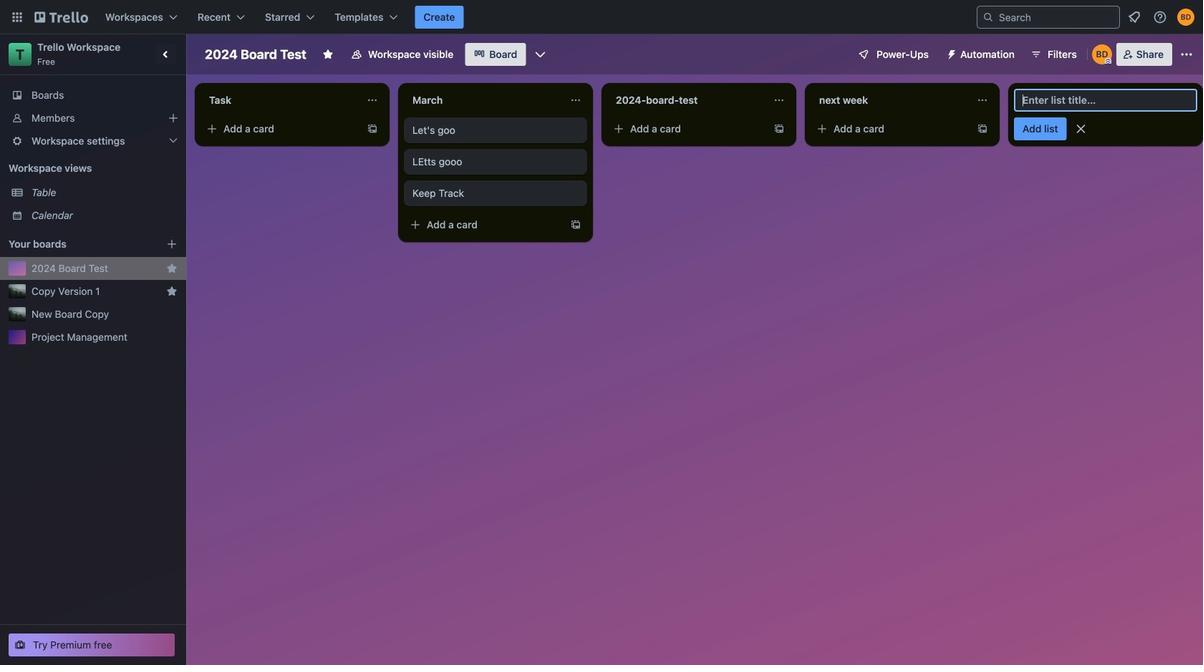 Task type: vqa. For each thing, say whether or not it's contained in the screenshot.
bottom Starred Icon
yes



Task type: locate. For each thing, give the bounding box(es) containing it.
this member is an admin of this board. image
[[1105, 58, 1112, 64]]

None text field
[[201, 89, 361, 112], [404, 89, 564, 112], [201, 89, 361, 112], [404, 89, 564, 112]]

None text field
[[607, 89, 768, 112], [811, 89, 971, 112], [607, 89, 768, 112], [811, 89, 971, 112]]

1 vertical spatial starred icon image
[[166, 286, 178, 297]]

0 horizontal spatial create from template… image
[[367, 123, 378, 135]]

create from template… image
[[367, 123, 378, 135], [570, 219, 582, 231]]

0 vertical spatial create from template… image
[[367, 123, 378, 135]]

2 create from template… image from the left
[[977, 123, 989, 135]]

your boards with 4 items element
[[9, 236, 145, 253]]

1 horizontal spatial create from template… image
[[570, 219, 582, 231]]

2 starred icon image from the top
[[166, 286, 178, 297]]

customize views image
[[533, 47, 548, 62]]

open information menu image
[[1153, 10, 1168, 24]]

starred icon image
[[166, 263, 178, 274], [166, 286, 178, 297]]

0 horizontal spatial create from template… image
[[774, 123, 785, 135]]

1 create from template… image from the left
[[774, 123, 785, 135]]

Board name text field
[[198, 43, 314, 66]]

show menu image
[[1180, 47, 1194, 62]]

0 vertical spatial starred icon image
[[166, 263, 178, 274]]

create from template… image
[[774, 123, 785, 135], [977, 123, 989, 135]]

1 horizontal spatial create from template… image
[[977, 123, 989, 135]]

search image
[[983, 11, 994, 23]]

Enter list title… text field
[[1014, 89, 1198, 112]]



Task type: describe. For each thing, give the bounding box(es) containing it.
add board image
[[166, 239, 178, 250]]

primary element
[[0, 0, 1203, 34]]

back to home image
[[34, 6, 88, 29]]

star or unstar board image
[[322, 49, 334, 60]]

barb dwyer (barbdwyer3) image
[[1178, 9, 1195, 26]]

cancel list editing image
[[1074, 122, 1089, 136]]

workspace navigation collapse icon image
[[156, 44, 176, 64]]

0 notifications image
[[1126, 9, 1143, 26]]

barb dwyer (barbdwyer3) image
[[1092, 44, 1112, 64]]

Search field
[[994, 7, 1120, 27]]

sm image
[[941, 43, 961, 63]]

1 starred icon image from the top
[[166, 263, 178, 274]]

1 vertical spatial create from template… image
[[570, 219, 582, 231]]



